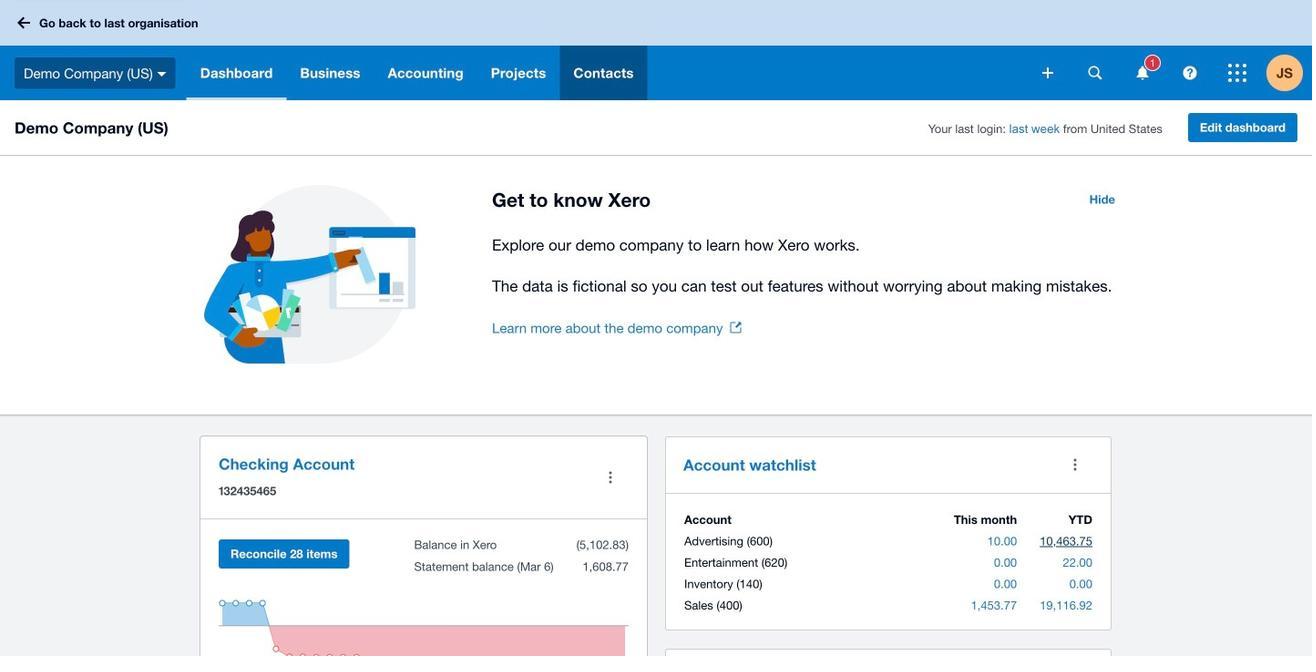 Task type: locate. For each thing, give the bounding box(es) containing it.
banner
[[0, 0, 1313, 100]]

svg image
[[17, 17, 30, 29], [1089, 66, 1103, 80], [1043, 67, 1054, 78], [157, 72, 167, 76]]

intro banner body element
[[492, 232, 1127, 299]]

svg image
[[1229, 64, 1247, 82], [1137, 66, 1149, 80], [1184, 66, 1198, 80]]



Task type: describe. For each thing, give the bounding box(es) containing it.
0 horizontal spatial svg image
[[1137, 66, 1149, 80]]

manage menu toggle image
[[593, 460, 629, 496]]

2 horizontal spatial svg image
[[1229, 64, 1247, 82]]

1 horizontal spatial svg image
[[1184, 66, 1198, 80]]



Task type: vqa. For each thing, say whether or not it's contained in the screenshot.
leftmost svg icon
yes



